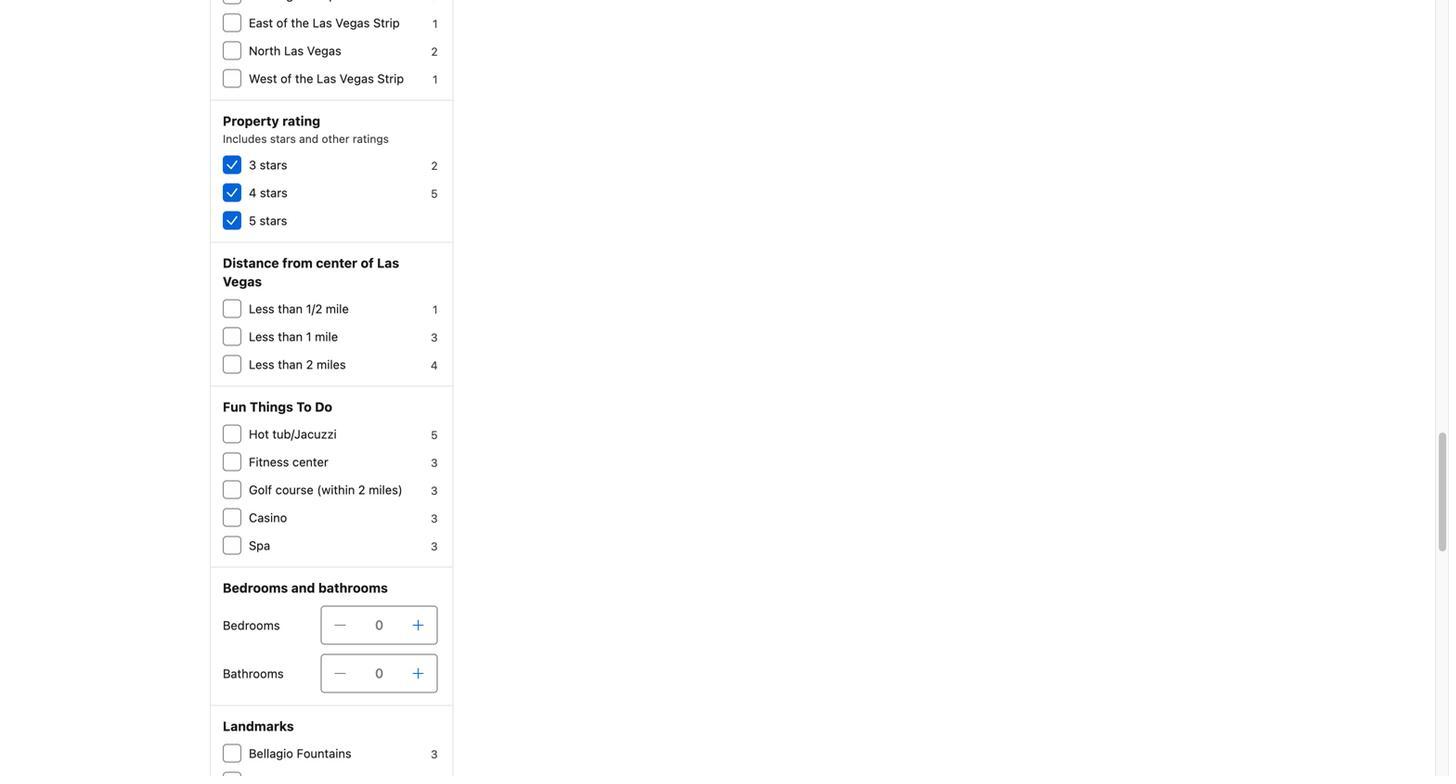 Task type: vqa. For each thing, say whether or not it's contained in the screenshot.
other
yes



Task type: describe. For each thing, give the bounding box(es) containing it.
ratings
[[353, 132, 389, 145]]

less than 2 miles
[[249, 358, 346, 371]]

bedrooms for bedrooms and bathrooms
[[223, 580, 288, 596]]

center inside distance from center of las vegas
[[316, 255, 358, 271]]

golf course (within 2 miles)
[[249, 483, 403, 497]]

strip for east of the las vegas strip
[[373, 16, 400, 30]]

other
[[322, 132, 350, 145]]

hot tub/jacuzzi
[[249, 427, 337, 441]]

less for less than 1/2 mile
[[249, 302, 275, 316]]

vegas inside distance from center of las vegas
[[223, 274, 262, 289]]

1 for east of the las vegas strip
[[433, 17, 438, 30]]

distance from center of las vegas
[[223, 255, 399, 289]]

tub/jacuzzi
[[272, 427, 337, 441]]

1/2
[[306, 302, 323, 316]]

(within
[[317, 483, 355, 497]]

the for east
[[291, 16, 309, 30]]

north las vegas
[[249, 44, 342, 58]]

3 for casino
[[431, 512, 438, 525]]

0 for bedrooms
[[375, 618, 384, 633]]

mile for less than 1/2 mile
[[326, 302, 349, 316]]

east of the las vegas strip
[[249, 16, 400, 30]]

distance
[[223, 255, 279, 271]]

landmarks
[[223, 719, 294, 734]]

less than 1 mile
[[249, 330, 338, 344]]

property
[[223, 113, 279, 129]]

of for west
[[281, 72, 292, 85]]

than for 1
[[278, 330, 303, 344]]

4 for 4
[[431, 359, 438, 372]]

las down north las vegas
[[317, 72, 336, 85]]

course
[[276, 483, 314, 497]]

vegas up ratings
[[340, 72, 374, 85]]

of inside distance from center of las vegas
[[361, 255, 374, 271]]

the for west
[[295, 72, 313, 85]]

fun
[[223, 399, 247, 415]]

4 stars
[[249, 186, 288, 200]]

1 vertical spatial and
[[291, 580, 315, 596]]

from
[[282, 255, 313, 271]]

than for 1/2
[[278, 302, 303, 316]]

stars inside the property rating includes stars and other ratings
[[270, 132, 296, 145]]

bellagio fountains
[[249, 747, 352, 761]]

1 vertical spatial center
[[292, 455, 329, 469]]

bedrooms and bathrooms
[[223, 580, 388, 596]]

north
[[249, 44, 281, 58]]

0 for bathrooms
[[375, 666, 384, 681]]

5 stars
[[249, 214, 287, 228]]

west of the las vegas strip
[[249, 72, 404, 85]]

5 for 4 stars
[[431, 187, 438, 200]]

vegas down east of the las vegas strip
[[307, 44, 342, 58]]

stars for 5 stars
[[260, 214, 287, 228]]

hot
[[249, 427, 269, 441]]

east
[[249, 16, 273, 30]]

1 for less than 1/2 mile
[[433, 303, 438, 316]]

1 for west of the las vegas strip
[[433, 73, 438, 86]]

spa
[[249, 539, 270, 553]]

less for less than 1 mile
[[249, 330, 275, 344]]

3 stars
[[249, 158, 287, 172]]

4 for 4 stars
[[249, 186, 257, 200]]



Task type: locate. For each thing, give the bounding box(es) containing it.
less for less than 2 miles
[[249, 358, 275, 371]]

less down less than 1 mile
[[249, 358, 275, 371]]

3 for bellagio fountains
[[431, 748, 438, 761]]

the down north las vegas
[[295, 72, 313, 85]]

1 bedrooms from the top
[[223, 580, 288, 596]]

2 0 from the top
[[375, 666, 384, 681]]

stars down 4 stars
[[260, 214, 287, 228]]

bedrooms up 'bathrooms'
[[223, 619, 280, 632]]

4
[[249, 186, 257, 200], [431, 359, 438, 372]]

center
[[316, 255, 358, 271], [292, 455, 329, 469]]

mile right 1/2
[[326, 302, 349, 316]]

0 vertical spatial strip
[[373, 16, 400, 30]]

stars for 4 stars
[[260, 186, 288, 200]]

things
[[250, 399, 293, 415]]

1 vertical spatial strip
[[377, 72, 404, 85]]

1 less from the top
[[249, 302, 275, 316]]

1 vertical spatial of
[[281, 72, 292, 85]]

than
[[278, 302, 303, 316], [278, 330, 303, 344], [278, 358, 303, 371]]

stars for 3 stars
[[260, 158, 287, 172]]

the
[[291, 16, 309, 30], [295, 72, 313, 85]]

stars down rating on the left top
[[270, 132, 296, 145]]

las right from
[[377, 255, 399, 271]]

1 vertical spatial mile
[[315, 330, 338, 344]]

5
[[431, 187, 438, 200], [249, 214, 256, 228], [431, 429, 438, 442]]

fitness center
[[249, 455, 329, 469]]

1 vertical spatial 0
[[375, 666, 384, 681]]

mile up miles
[[315, 330, 338, 344]]

3
[[249, 158, 256, 172], [431, 331, 438, 344], [431, 456, 438, 469], [431, 484, 438, 497], [431, 512, 438, 525], [431, 540, 438, 553], [431, 748, 438, 761]]

0 vertical spatial than
[[278, 302, 303, 316]]

2 vertical spatial less
[[249, 358, 275, 371]]

1 vertical spatial than
[[278, 330, 303, 344]]

0 vertical spatial less
[[249, 302, 275, 316]]

1 vertical spatial less
[[249, 330, 275, 344]]

center down tub/jacuzzi
[[292, 455, 329, 469]]

miles
[[317, 358, 346, 371]]

0 vertical spatial 4
[[249, 186, 257, 200]]

less up less than 1 mile
[[249, 302, 275, 316]]

2 vertical spatial 5
[[431, 429, 438, 442]]

the up north las vegas
[[291, 16, 309, 30]]

fitness
[[249, 455, 289, 469]]

vegas
[[336, 16, 370, 30], [307, 44, 342, 58], [340, 72, 374, 85], [223, 274, 262, 289]]

2 less from the top
[[249, 330, 275, 344]]

3 than from the top
[[278, 358, 303, 371]]

0 vertical spatial mile
[[326, 302, 349, 316]]

than down less than 1 mile
[[278, 358, 303, 371]]

strip up ratings
[[377, 72, 404, 85]]

rating
[[282, 113, 320, 129]]

2 vertical spatial than
[[278, 358, 303, 371]]

of right east
[[276, 16, 288, 30]]

las
[[313, 16, 332, 30], [284, 44, 304, 58], [317, 72, 336, 85], [377, 255, 399, 271]]

miles)
[[369, 483, 403, 497]]

3 for spa
[[431, 540, 438, 553]]

strip up west of the las vegas strip
[[373, 16, 400, 30]]

0 vertical spatial 0
[[375, 618, 384, 633]]

1 vertical spatial 4
[[431, 359, 438, 372]]

1 0 from the top
[[375, 618, 384, 633]]

1 vertical spatial the
[[295, 72, 313, 85]]

3 for fitness center
[[431, 456, 438, 469]]

vegas up west of the las vegas strip
[[336, 16, 370, 30]]

0 vertical spatial and
[[299, 132, 319, 145]]

bellagio
[[249, 747, 293, 761]]

of right the west
[[281, 72, 292, 85]]

1 vertical spatial bedrooms
[[223, 619, 280, 632]]

less than 1/2 mile
[[249, 302, 349, 316]]

0 vertical spatial of
[[276, 16, 288, 30]]

1 horizontal spatial 4
[[431, 359, 438, 372]]

and down rating on the left top
[[299, 132, 319, 145]]

las inside distance from center of las vegas
[[377, 255, 399, 271]]

bathrooms
[[318, 580, 388, 596]]

2 than from the top
[[278, 330, 303, 344]]

2
[[431, 45, 438, 58], [431, 159, 438, 172], [306, 358, 313, 371], [358, 483, 366, 497]]

than for 2
[[278, 358, 303, 371]]

1 than from the top
[[278, 302, 303, 316]]

center right from
[[316, 255, 358, 271]]

las right north
[[284, 44, 304, 58]]

than left 1/2
[[278, 302, 303, 316]]

3 for golf course (within 2 miles)
[[431, 484, 438, 497]]

less
[[249, 302, 275, 316], [249, 330, 275, 344], [249, 358, 275, 371]]

vegas down distance
[[223, 274, 262, 289]]

0
[[375, 618, 384, 633], [375, 666, 384, 681]]

stars down "3 stars"
[[260, 186, 288, 200]]

2 vertical spatial of
[[361, 255, 374, 271]]

to
[[297, 399, 312, 415]]

of right from
[[361, 255, 374, 271]]

less up 'less than 2 miles'
[[249, 330, 275, 344]]

0 vertical spatial bedrooms
[[223, 580, 288, 596]]

and inside the property rating includes stars and other ratings
[[299, 132, 319, 145]]

strip
[[373, 16, 400, 30], [377, 72, 404, 85]]

0 vertical spatial the
[[291, 16, 309, 30]]

and left bathrooms
[[291, 580, 315, 596]]

of for east
[[276, 16, 288, 30]]

bathrooms
[[223, 667, 284, 681]]

bedrooms
[[223, 580, 288, 596], [223, 619, 280, 632]]

0 horizontal spatial 4
[[249, 186, 257, 200]]

3 for less than 1 mile
[[431, 331, 438, 344]]

of
[[276, 16, 288, 30], [281, 72, 292, 85], [361, 255, 374, 271]]

3 less from the top
[[249, 358, 275, 371]]

than up 'less than 2 miles'
[[278, 330, 303, 344]]

golf
[[249, 483, 272, 497]]

casino
[[249, 511, 287, 525]]

strip for west of the las vegas strip
[[377, 72, 404, 85]]

property rating includes stars and other ratings
[[223, 113, 389, 145]]

and
[[299, 132, 319, 145], [291, 580, 315, 596]]

stars
[[270, 132, 296, 145], [260, 158, 287, 172], [260, 186, 288, 200], [260, 214, 287, 228]]

bedrooms down spa
[[223, 580, 288, 596]]

fountains
[[297, 747, 352, 761]]

stars up 4 stars
[[260, 158, 287, 172]]

do
[[315, 399, 332, 415]]

5 for hot tub/jacuzzi
[[431, 429, 438, 442]]

0 vertical spatial 5
[[431, 187, 438, 200]]

mile
[[326, 302, 349, 316], [315, 330, 338, 344]]

las up north las vegas
[[313, 16, 332, 30]]

fun things to do
[[223, 399, 332, 415]]

1 vertical spatial 5
[[249, 214, 256, 228]]

1
[[433, 17, 438, 30], [433, 73, 438, 86], [433, 303, 438, 316], [306, 330, 312, 344]]

0 vertical spatial center
[[316, 255, 358, 271]]

mile for less than 1 mile
[[315, 330, 338, 344]]

includes
[[223, 132, 267, 145]]

2 bedrooms from the top
[[223, 619, 280, 632]]

west
[[249, 72, 277, 85]]

bedrooms for bedrooms
[[223, 619, 280, 632]]



